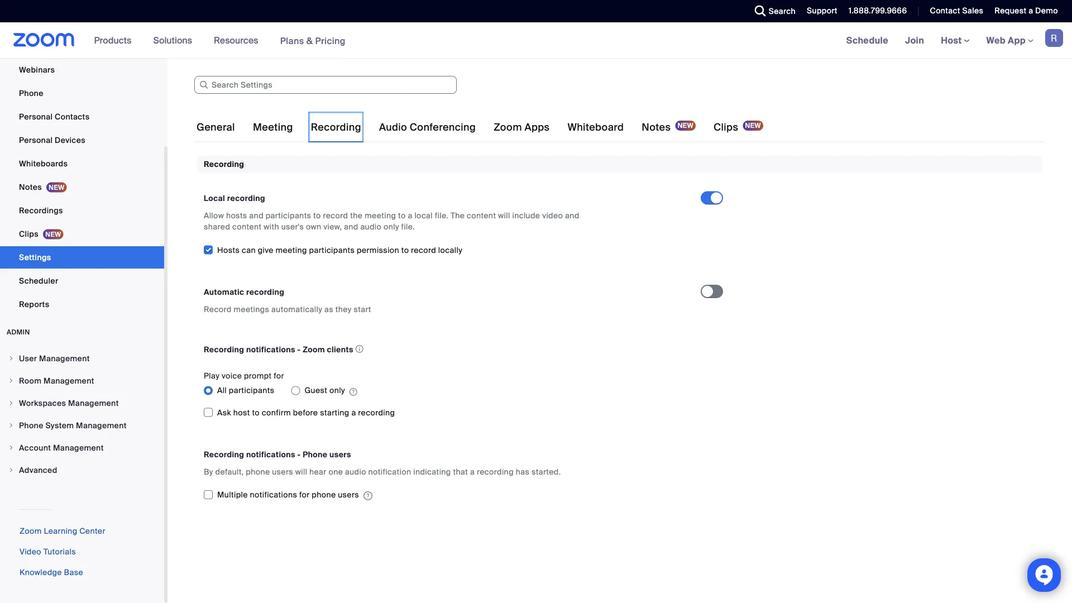 Task type: describe. For each thing, give the bounding box(es) containing it.
info outline image
[[356, 342, 364, 356]]

clients
[[327, 345, 354, 355]]

users for phone
[[338, 490, 359, 500]]

web app
[[987, 34, 1026, 46]]

meeting
[[253, 121, 293, 134]]

recordings
[[19, 205, 63, 216]]

phone system management menu item
[[0, 415, 164, 436]]

room
[[19, 376, 42, 386]]

has
[[516, 467, 530, 477]]

guest
[[305, 385, 328, 396]]

resources
[[214, 34, 258, 46]]

hosts
[[217, 245, 240, 255]]

default,
[[215, 467, 244, 477]]

pricing
[[315, 35, 346, 47]]

a right starting
[[352, 407, 356, 418]]

as
[[325, 304, 334, 314]]

they
[[336, 304, 352, 314]]

recording right starting
[[358, 407, 395, 418]]

webinars link
[[0, 59, 164, 81]]

system
[[45, 420, 74, 431]]

notes inside "link"
[[19, 182, 42, 192]]

notes link
[[0, 176, 164, 198]]

clips inside personal menu menu
[[19, 229, 39, 239]]

multiple
[[217, 490, 248, 500]]

web
[[987, 34, 1006, 46]]

permission
[[357, 245, 399, 255]]

user
[[19, 353, 37, 364]]

local
[[204, 193, 225, 204]]

base
[[64, 568, 83, 578]]

personal for personal contacts
[[19, 111, 53, 122]]

participants inside allow hosts and participants to record the meeting to a local file. the content will include video and shared content with user's own view, and audio only file.
[[266, 211, 311, 221]]

products button
[[94, 22, 137, 58]]

products
[[94, 34, 132, 46]]

hear
[[310, 467, 327, 477]]

1 horizontal spatial record
[[411, 245, 436, 255]]

participants inside 'play voice prompt for' option group
[[229, 385, 275, 396]]

whiteboards link
[[0, 153, 164, 175]]

one
[[329, 467, 343, 477]]

- for phone
[[297, 449, 301, 460]]

zoom learning center
[[20, 526, 105, 537]]

play voice prompt for
[[204, 371, 284, 381]]

app
[[1008, 34, 1026, 46]]

recording inside application
[[204, 345, 244, 355]]

conferencing
[[410, 121, 476, 134]]

clips link
[[0, 223, 164, 245]]

start
[[354, 304, 371, 314]]

video
[[20, 547, 41, 557]]

phone for phone system management
[[19, 420, 43, 431]]

knowledge base link
[[20, 568, 83, 578]]

notification
[[368, 467, 411, 477]]

recording inside tabs of my account settings page 'tab list'
[[311, 121, 361, 134]]

a right that
[[470, 467, 475, 477]]

hosts can give meeting participants permission to record locally
[[217, 245, 463, 255]]

1 horizontal spatial phone
[[312, 490, 336, 500]]

zoom inside application
[[303, 345, 325, 355]]

recording up default,
[[204, 449, 244, 460]]

advanced menu item
[[0, 460, 164, 481]]

learning
[[44, 526, 77, 537]]

plans
[[280, 35, 304, 47]]

right image for user management
[[8, 355, 15, 362]]

right image for workspaces management
[[8, 400, 15, 407]]

reports
[[19, 299, 49, 310]]

1 vertical spatial participants
[[309, 245, 355, 255]]

learn more about guest only image
[[350, 387, 357, 397]]

solutions button
[[153, 22, 197, 58]]

notifications for phone
[[246, 449, 295, 460]]

whiteboards
[[19, 158, 68, 169]]

personal contacts
[[19, 111, 90, 122]]

only inside 'play voice prompt for' option group
[[330, 385, 345, 396]]

contact
[[930, 6, 961, 16]]

meetings
[[234, 304, 269, 314]]

0 horizontal spatial content
[[232, 222, 262, 232]]

the
[[350, 211, 363, 221]]

users for phone
[[330, 449, 351, 460]]

Search Settings text field
[[194, 76, 457, 94]]

account management menu item
[[0, 437, 164, 459]]

recording up the meetings
[[246, 287, 285, 297]]

local
[[415, 211, 433, 221]]

to left the local
[[398, 211, 406, 221]]

meetings navigation
[[838, 22, 1073, 59]]

zoom logo image
[[13, 33, 75, 47]]

audio inside allow hosts and participants to record the meeting to a local file. the content will include video and shared content with user's own view, and audio only file.
[[361, 222, 382, 232]]

room management menu item
[[0, 370, 164, 392]]

all
[[217, 385, 227, 396]]

0 horizontal spatial phone
[[246, 467, 270, 477]]

local recording
[[204, 193, 265, 204]]

center
[[79, 526, 105, 537]]

include
[[513, 211, 540, 221]]

phone system management
[[19, 420, 127, 431]]

personal for personal devices
[[19, 135, 53, 145]]

automatic recording
[[204, 287, 285, 297]]

only inside allow hosts and participants to record the meeting to a local file. the content will include video and shared content with user's own view, and audio only file.
[[384, 222, 399, 232]]

recording left has
[[477, 467, 514, 477]]

management for workspaces management
[[68, 398, 119, 408]]

contact sales
[[930, 6, 984, 16]]

settings
[[19, 252, 51, 263]]

host
[[233, 407, 250, 418]]

can
[[242, 245, 256, 255]]

support
[[807, 6, 838, 16]]

zoom for zoom learning center
[[20, 526, 42, 537]]

general
[[197, 121, 235, 134]]

recording notifications - zoom clients application
[[204, 342, 691, 357]]

before
[[293, 407, 318, 418]]

to up own
[[313, 211, 321, 221]]

user management
[[19, 353, 90, 364]]

banner containing products
[[0, 22, 1073, 59]]

video
[[543, 211, 563, 221]]

request a demo
[[995, 6, 1059, 16]]

automatic
[[204, 287, 244, 297]]

admin
[[7, 328, 30, 337]]

phone inside recording element
[[303, 449, 328, 460]]

audio
[[379, 121, 407, 134]]

video tutorials link
[[20, 547, 76, 557]]

give
[[258, 245, 274, 255]]

0 vertical spatial file.
[[435, 211, 449, 221]]

demo
[[1036, 6, 1059, 16]]

plans & pricing
[[280, 35, 346, 47]]

to right permission
[[402, 245, 409, 255]]

by default, phone users will hear one audio notification indicating that a recording has started.
[[204, 467, 561, 477]]

room management
[[19, 376, 94, 386]]

shared
[[204, 222, 230, 232]]

personal devices link
[[0, 129, 164, 151]]

1 vertical spatial meeting
[[276, 245, 307, 255]]

1 horizontal spatial content
[[467, 211, 496, 221]]

guest only
[[305, 385, 345, 396]]

sales
[[963, 6, 984, 16]]

2 horizontal spatial and
[[565, 211, 580, 221]]

zoom apps
[[494, 121, 550, 134]]



Task type: vqa. For each thing, say whether or not it's contained in the screenshot.
LINK ACCESS
no



Task type: locate. For each thing, give the bounding box(es) containing it.
audio conferencing
[[379, 121, 476, 134]]

meeting inside allow hosts and participants to record the meeting to a local file. the content will include video and shared content with user's own view, and audio only file.
[[365, 211, 396, 221]]

0 horizontal spatial zoom
[[20, 526, 42, 537]]

audio right one
[[345, 467, 366, 477]]

right image for account
[[8, 445, 15, 451]]

request a demo link
[[987, 0, 1073, 22], [995, 6, 1059, 16]]

1 vertical spatial phone
[[312, 490, 336, 500]]

prompt
[[244, 371, 272, 381]]

search
[[769, 6, 796, 16]]

management for user management
[[39, 353, 90, 364]]

tabs of my account settings page tab list
[[194, 112, 766, 143]]

0 vertical spatial -
[[297, 345, 301, 355]]

management inside room management menu item
[[44, 376, 94, 386]]

by
[[204, 467, 213, 477]]

recording up hosts
[[227, 193, 265, 204]]

1 vertical spatial personal
[[19, 135, 53, 145]]

learn more about multiple notifications for phone users image
[[364, 491, 373, 501]]

- inside application
[[297, 345, 301, 355]]

phone down "webinars"
[[19, 88, 43, 98]]

record meetings automatically as they start
[[204, 304, 371, 314]]

1 right image from the top
[[8, 355, 15, 362]]

right image inside phone system management menu item
[[8, 422, 15, 429]]

personal inside "link"
[[19, 135, 53, 145]]

only up permission
[[384, 222, 399, 232]]

notifications up prompt
[[246, 345, 295, 355]]

with
[[264, 222, 279, 232]]

zoom inside tabs of my account settings page 'tab list'
[[494, 121, 522, 134]]

0 vertical spatial phone
[[246, 467, 270, 477]]

1 horizontal spatial meeting
[[365, 211, 396, 221]]

1 vertical spatial right image
[[8, 400, 15, 407]]

zoom learning center link
[[20, 526, 105, 537]]

will inside allow hosts and participants to record the meeting to a local file. the content will include video and shared content with user's own view, and audio only file.
[[498, 211, 510, 221]]

0 horizontal spatial only
[[330, 385, 345, 396]]

1 horizontal spatial only
[[384, 222, 399, 232]]

1 vertical spatial phone
[[19, 420, 43, 431]]

recording down search settings text box at top left
[[311, 121, 361, 134]]

1 vertical spatial for
[[299, 490, 310, 500]]

1.888.799.9666 button
[[841, 0, 910, 22], [849, 6, 908, 16]]

content
[[467, 211, 496, 221], [232, 222, 262, 232]]

resources button
[[214, 22, 263, 58]]

recording up local
[[204, 159, 244, 170]]

2 vertical spatial notifications
[[250, 490, 297, 500]]

to right host
[[252, 407, 260, 418]]

0 vertical spatial audio
[[361, 222, 382, 232]]

1 horizontal spatial for
[[299, 490, 310, 500]]

apps
[[525, 121, 550, 134]]

1 horizontal spatial zoom
[[303, 345, 325, 355]]

users left learn more about multiple notifications for phone users icon
[[338, 490, 359, 500]]

right image left workspaces
[[8, 400, 15, 407]]

banner
[[0, 22, 1073, 59]]

right image left user
[[8, 355, 15, 362]]

0 horizontal spatial notes
[[19, 182, 42, 192]]

settings link
[[0, 246, 164, 269]]

1 - from the top
[[297, 345, 301, 355]]

clips inside tabs of my account settings page 'tab list'
[[714, 121, 739, 134]]

personal menu menu
[[0, 0, 164, 317]]

0 horizontal spatial will
[[295, 467, 307, 477]]

0 horizontal spatial for
[[274, 371, 284, 381]]

zoom up video
[[20, 526, 42, 537]]

request
[[995, 6, 1027, 16]]

right image for room
[[8, 378, 15, 384]]

account
[[19, 443, 51, 453]]

recording up voice
[[204, 345, 244, 355]]

2 vertical spatial right image
[[8, 422, 15, 429]]

right image left room
[[8, 378, 15, 384]]

and right video
[[565, 211, 580, 221]]

right image inside account management menu item
[[8, 445, 15, 451]]

right image inside advanced menu item
[[8, 467, 15, 474]]

0 vertical spatial only
[[384, 222, 399, 232]]

notifications down confirm
[[246, 449, 295, 460]]

0 vertical spatial clips
[[714, 121, 739, 134]]

account management
[[19, 443, 104, 453]]

recording
[[311, 121, 361, 134], [204, 159, 244, 170], [204, 345, 244, 355], [204, 449, 244, 460]]

host button
[[941, 34, 970, 46]]

a left demo
[[1029, 6, 1034, 16]]

reports link
[[0, 293, 164, 316]]

for down the hear
[[299, 490, 310, 500]]

2 personal from the top
[[19, 135, 53, 145]]

whiteboard
[[568, 121, 624, 134]]

- for zoom
[[297, 345, 301, 355]]

2 right image from the top
[[8, 400, 15, 407]]

right image
[[8, 378, 15, 384], [8, 445, 15, 451], [8, 467, 15, 474]]

right image inside workspaces management menu item
[[8, 400, 15, 407]]

phone inside menu item
[[19, 420, 43, 431]]

scheduler
[[19, 276, 58, 286]]

right image
[[8, 355, 15, 362], [8, 400, 15, 407], [8, 422, 15, 429]]

- up 'multiple notifications for phone users'
[[297, 449, 301, 460]]

recordings link
[[0, 199, 164, 222]]

right image left account
[[8, 445, 15, 451]]

and right hosts
[[249, 211, 264, 221]]

1 vertical spatial users
[[272, 467, 293, 477]]

confirm
[[262, 407, 291, 418]]

0 horizontal spatial and
[[249, 211, 264, 221]]

solutions
[[153, 34, 192, 46]]

notifications down 'recording notifications - phone users'
[[250, 490, 297, 500]]

advanced
[[19, 465, 57, 475]]

devices
[[55, 135, 85, 145]]

personal devices
[[19, 135, 85, 145]]

notifications for phone
[[250, 490, 297, 500]]

1.888.799.9666 button up schedule link
[[849, 6, 908, 16]]

and down the
[[344, 222, 358, 232]]

1 vertical spatial notifications
[[246, 449, 295, 460]]

1 vertical spatial audio
[[345, 467, 366, 477]]

0 vertical spatial participants
[[266, 211, 311, 221]]

0 vertical spatial will
[[498, 211, 510, 221]]

will left include
[[498, 211, 510, 221]]

workspaces management menu item
[[0, 393, 164, 414]]

management inside account management menu item
[[53, 443, 104, 453]]

record left locally
[[411, 245, 436, 255]]

a left the local
[[408, 211, 413, 221]]

participants up user's
[[266, 211, 311, 221]]

0 vertical spatial content
[[467, 211, 496, 221]]

0 vertical spatial for
[[274, 371, 284, 381]]

content right the
[[467, 211, 496, 221]]

phone down 'recording notifications - phone users'
[[246, 467, 270, 477]]

personal up personal devices
[[19, 111, 53, 122]]

1 horizontal spatial will
[[498, 211, 510, 221]]

phone for phone
[[19, 88, 43, 98]]

0 vertical spatial meeting
[[365, 211, 396, 221]]

management inside phone system management menu item
[[76, 420, 127, 431]]

management up workspaces management
[[44, 376, 94, 386]]

recording element
[[197, 156, 1043, 516]]

allow hosts and participants to record the meeting to a local file. the content will include video and shared content with user's own view, and audio only file.
[[204, 211, 580, 232]]

profile picture image
[[1046, 29, 1064, 47]]

to
[[313, 211, 321, 221], [398, 211, 406, 221], [402, 245, 409, 255], [252, 407, 260, 418]]

phone up the hear
[[303, 449, 328, 460]]

a inside allow hosts and participants to record the meeting to a local file. the content will include video and shared content with user's own view, and audio only file.
[[408, 211, 413, 221]]

will left the hear
[[295, 467, 307, 477]]

management inside the user management menu item
[[39, 353, 90, 364]]

management down room management menu item in the left bottom of the page
[[68, 398, 119, 408]]

1 vertical spatial only
[[330, 385, 345, 396]]

notifications for zoom
[[246, 345, 295, 355]]

1 vertical spatial record
[[411, 245, 436, 255]]

personal
[[19, 111, 53, 122], [19, 135, 53, 145]]

2 vertical spatial participants
[[229, 385, 275, 396]]

schedule link
[[838, 22, 897, 58]]

schedule
[[847, 34, 889, 46]]

2 horizontal spatial zoom
[[494, 121, 522, 134]]

management for room management
[[44, 376, 94, 386]]

3 right image from the top
[[8, 467, 15, 474]]

ask host to confirm before starting a recording
[[217, 407, 395, 418]]

right image inside room management menu item
[[8, 378, 15, 384]]

0 vertical spatial right image
[[8, 378, 15, 384]]

1 vertical spatial content
[[232, 222, 262, 232]]

1 personal from the top
[[19, 111, 53, 122]]

zoom for zoom apps
[[494, 121, 522, 134]]

file. down the local
[[401, 222, 415, 232]]

0 vertical spatial users
[[330, 449, 351, 460]]

2 vertical spatial right image
[[8, 467, 15, 474]]

for right prompt
[[274, 371, 284, 381]]

right image for phone system management
[[8, 422, 15, 429]]

1.888.799.9666 button up schedule
[[841, 0, 910, 22]]

1 horizontal spatial notes
[[642, 121, 671, 134]]

3 right image from the top
[[8, 422, 15, 429]]

content down hosts
[[232, 222, 262, 232]]

join link
[[897, 22, 933, 58]]

record inside allow hosts and participants to record the meeting to a local file. the content will include video and shared content with user's own view, and audio only file.
[[323, 211, 348, 221]]

1 vertical spatial file.
[[401, 222, 415, 232]]

participants down view,
[[309, 245, 355, 255]]

2 vertical spatial phone
[[303, 449, 328, 460]]

knowledge
[[20, 568, 62, 578]]

management up room management
[[39, 353, 90, 364]]

management down workspaces management menu item
[[76, 420, 127, 431]]

1 vertical spatial -
[[297, 449, 301, 460]]

allow
[[204, 211, 224, 221]]

user's
[[281, 222, 304, 232]]

only
[[384, 222, 399, 232], [330, 385, 345, 396]]

phone down the hear
[[312, 490, 336, 500]]

play
[[204, 371, 220, 381]]

that
[[453, 467, 468, 477]]

0 horizontal spatial file.
[[401, 222, 415, 232]]

phone inside personal menu menu
[[19, 88, 43, 98]]

personal up whiteboards on the top of page
[[19, 135, 53, 145]]

0 vertical spatial zoom
[[494, 121, 522, 134]]

record up view,
[[323, 211, 348, 221]]

-
[[297, 345, 301, 355], [297, 449, 301, 460]]

1 right image from the top
[[8, 378, 15, 384]]

1 horizontal spatial file.
[[435, 211, 449, 221]]

product information navigation
[[86, 22, 354, 59]]

personal contacts link
[[0, 106, 164, 128]]

support link
[[799, 0, 841, 22], [807, 6, 838, 16]]

starting
[[320, 407, 350, 418]]

for
[[274, 371, 284, 381], [299, 490, 310, 500]]

record
[[204, 304, 232, 314]]

workspaces management
[[19, 398, 119, 408]]

meeting
[[365, 211, 396, 221], [276, 245, 307, 255]]

hosts
[[226, 211, 247, 221]]

right image inside the user management menu item
[[8, 355, 15, 362]]

2 vertical spatial zoom
[[20, 526, 42, 537]]

meeting down user's
[[276, 245, 307, 255]]

zoom left clients
[[303, 345, 325, 355]]

contacts
[[55, 111, 90, 122]]

1 horizontal spatial and
[[344, 222, 358, 232]]

0 vertical spatial right image
[[8, 355, 15, 362]]

users
[[330, 449, 351, 460], [272, 467, 293, 477], [338, 490, 359, 500]]

1 horizontal spatial clips
[[714, 121, 739, 134]]

management inside workspaces management menu item
[[68, 398, 119, 408]]

zoom left apps
[[494, 121, 522, 134]]

started.
[[532, 467, 561, 477]]

0 vertical spatial notes
[[642, 121, 671, 134]]

multiple notifications for phone users
[[217, 490, 359, 500]]

phone up account
[[19, 420, 43, 431]]

1 vertical spatial will
[[295, 467, 307, 477]]

indicating
[[414, 467, 451, 477]]

users up one
[[330, 449, 351, 460]]

participants down prompt
[[229, 385, 275, 396]]

notifications inside application
[[246, 345, 295, 355]]

file. left the
[[435, 211, 449, 221]]

1 vertical spatial clips
[[19, 229, 39, 239]]

will
[[498, 211, 510, 221], [295, 467, 307, 477]]

recording notifications - phone users
[[204, 449, 351, 460]]

right image left the system
[[8, 422, 15, 429]]

2 vertical spatial users
[[338, 490, 359, 500]]

management down phone system management menu item
[[53, 443, 104, 453]]

1 vertical spatial notes
[[19, 182, 42, 192]]

admin menu menu
[[0, 348, 164, 482]]

ask
[[217, 407, 231, 418]]

- down the automatically at the left bottom of page
[[297, 345, 301, 355]]

recording notifications - zoom clients
[[204, 345, 354, 355]]

play voice prompt for option group
[[204, 382, 701, 400]]

tutorials
[[43, 547, 76, 557]]

and
[[249, 211, 264, 221], [565, 211, 580, 221], [344, 222, 358, 232]]

users down 'recording notifications - phone users'
[[272, 467, 293, 477]]

2 right image from the top
[[8, 445, 15, 451]]

own
[[306, 222, 322, 232]]

management
[[39, 353, 90, 364], [44, 376, 94, 386], [68, 398, 119, 408], [76, 420, 127, 431], [53, 443, 104, 453]]

0 vertical spatial record
[[323, 211, 348, 221]]

0 vertical spatial notifications
[[246, 345, 295, 355]]

0 horizontal spatial record
[[323, 211, 348, 221]]

right image left advanced
[[8, 467, 15, 474]]

zoom
[[494, 121, 522, 134], [303, 345, 325, 355], [20, 526, 42, 537]]

management for account management
[[53, 443, 104, 453]]

host
[[941, 34, 965, 46]]

1 vertical spatial zoom
[[303, 345, 325, 355]]

0 horizontal spatial clips
[[19, 229, 39, 239]]

0 horizontal spatial meeting
[[276, 245, 307, 255]]

1 vertical spatial right image
[[8, 445, 15, 451]]

user management menu item
[[0, 348, 164, 369]]

meeting right the
[[365, 211, 396, 221]]

0 vertical spatial phone
[[19, 88, 43, 98]]

only left 'learn more about guest only' image
[[330, 385, 345, 396]]

audio down the
[[361, 222, 382, 232]]

2 - from the top
[[297, 449, 301, 460]]

0 vertical spatial personal
[[19, 111, 53, 122]]

notes inside tabs of my account settings page 'tab list'
[[642, 121, 671, 134]]



